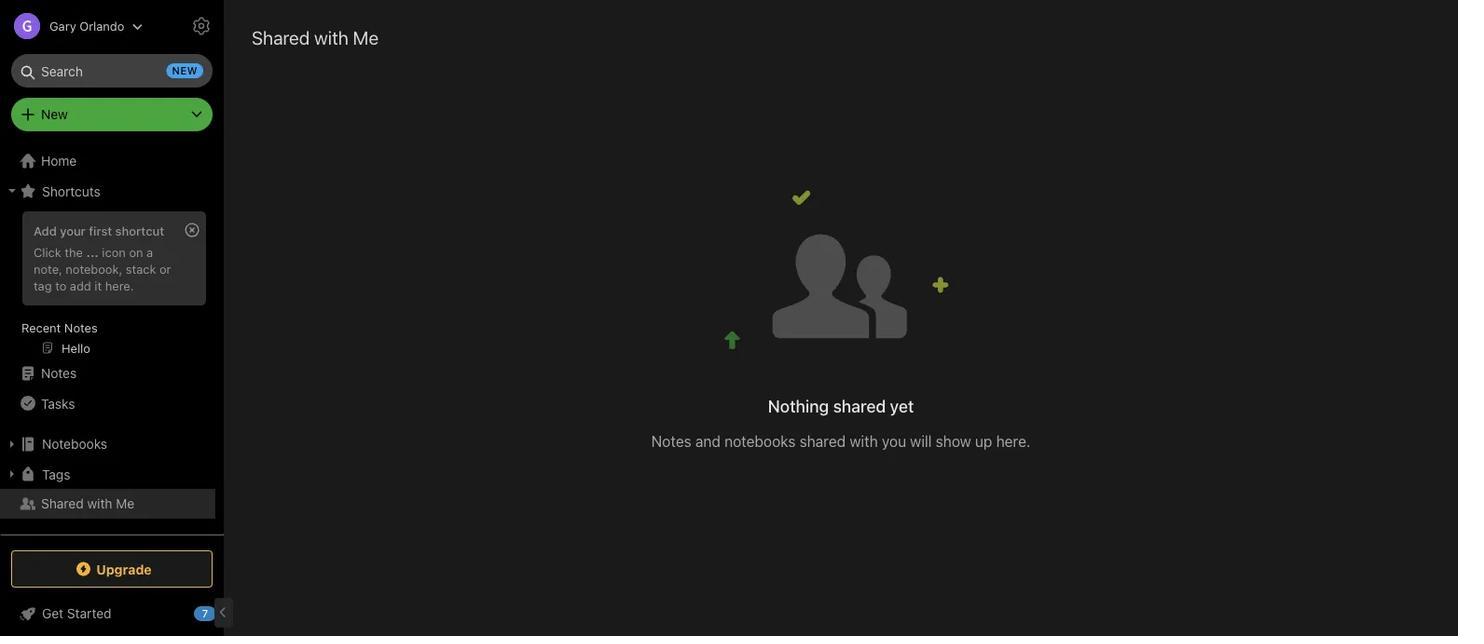 Task type: describe. For each thing, give the bounding box(es) containing it.
nothing
[[768, 396, 829, 416]]

add
[[70, 279, 91, 293]]

icon
[[102, 245, 126, 259]]

add
[[34, 224, 57, 238]]

shortcuts
[[42, 183, 101, 199]]

new button
[[11, 98, 213, 131]]

a
[[147, 245, 153, 259]]

on
[[129, 245, 143, 259]]

get
[[42, 607, 63, 622]]

orlando
[[79, 19, 124, 33]]

tag
[[34, 279, 52, 293]]

0 vertical spatial shared with me
[[252, 26, 379, 48]]

notebooks link
[[0, 430, 215, 460]]

0 vertical spatial shared
[[833, 396, 886, 416]]

expand tags image
[[5, 467, 20, 482]]

upgrade button
[[11, 551, 213, 588]]

up
[[975, 433, 992, 450]]

notebooks
[[42, 437, 107, 452]]

7
[[202, 608, 208, 621]]

tree containing home
[[0, 146, 224, 572]]

settings image
[[190, 15, 213, 37]]

home
[[41, 153, 77, 169]]

notes and notebooks shared with you will show up here.
[[651, 433, 1031, 450]]

started
[[67, 607, 112, 622]]

new
[[41, 107, 68, 122]]

you
[[882, 433, 906, 450]]

me inside tree
[[116, 497, 134, 512]]

shared with me link
[[0, 490, 215, 519]]

notes inside group
[[64, 321, 98, 335]]

1 horizontal spatial me
[[353, 26, 379, 48]]

Search text field
[[24, 54, 200, 88]]

it
[[95, 279, 102, 293]]

icon on a note, notebook, stack or tag to add it here.
[[34, 245, 171, 293]]

stack
[[126, 262, 156, 276]]

shared with me element
[[224, 0, 1458, 637]]

tags
[[42, 467, 70, 482]]

get started
[[42, 607, 112, 622]]

gary
[[49, 19, 76, 33]]

shortcut
[[115, 224, 164, 238]]



Task type: locate. For each thing, give the bounding box(es) containing it.
tasks button
[[0, 389, 215, 419]]

0 horizontal spatial here.
[[105, 279, 134, 293]]

me
[[353, 26, 379, 48], [116, 497, 134, 512]]

0 vertical spatial with
[[314, 26, 348, 48]]

expand notebooks image
[[5, 437, 20, 452]]

shared up notes and notebooks shared with you will show up here.
[[833, 396, 886, 416]]

notes up tasks
[[41, 366, 77, 381]]

recent notes
[[21, 321, 98, 335]]

0 horizontal spatial shared with me
[[41, 497, 134, 512]]

notes left 'and' at the left bottom
[[651, 433, 692, 450]]

1 horizontal spatial shared with me
[[252, 26, 379, 48]]

shared
[[252, 26, 310, 48], [41, 497, 84, 512]]

with
[[314, 26, 348, 48], [850, 433, 878, 450], [87, 497, 112, 512]]

new
[[172, 65, 198, 77]]

shared
[[833, 396, 886, 416], [800, 433, 846, 450]]

1 horizontal spatial with
[[314, 26, 348, 48]]

yet
[[890, 396, 914, 416]]

0 vertical spatial me
[[353, 26, 379, 48]]

shared right settings image
[[252, 26, 310, 48]]

here.
[[105, 279, 134, 293], [996, 433, 1031, 450]]

notebooks
[[725, 433, 796, 450]]

2 vertical spatial notes
[[651, 433, 692, 450]]

1 vertical spatial shared
[[800, 433, 846, 450]]

recent
[[21, 321, 61, 335]]

to
[[55, 279, 67, 293]]

the
[[65, 245, 83, 259]]

0 horizontal spatial me
[[116, 497, 134, 512]]

0 vertical spatial here.
[[105, 279, 134, 293]]

0 vertical spatial shared
[[252, 26, 310, 48]]

tasks
[[41, 396, 75, 411]]

upgrade
[[96, 562, 152, 577]]

1 horizontal spatial shared
[[252, 26, 310, 48]]

here. right up
[[996, 433, 1031, 450]]

click the ...
[[34, 245, 99, 259]]

notes inside shared with me element
[[651, 433, 692, 450]]

here. inside the icon on a note, notebook, stack or tag to add it here.
[[105, 279, 134, 293]]

or
[[159, 262, 171, 276]]

with inside tree
[[87, 497, 112, 512]]

tree
[[0, 146, 224, 572]]

...
[[86, 245, 99, 259]]

tags button
[[0, 460, 215, 490]]

and
[[695, 433, 721, 450]]

notebook,
[[66, 262, 122, 276]]

here. inside shared with me element
[[996, 433, 1031, 450]]

0 horizontal spatial with
[[87, 497, 112, 512]]

1 vertical spatial me
[[116, 497, 134, 512]]

shared with me
[[252, 26, 379, 48], [41, 497, 134, 512]]

2 horizontal spatial with
[[850, 433, 878, 450]]

1 horizontal spatial here.
[[996, 433, 1031, 450]]

notes
[[64, 321, 98, 335], [41, 366, 77, 381], [651, 433, 692, 450]]

add your first shortcut
[[34, 224, 164, 238]]

0 horizontal spatial shared
[[41, 497, 84, 512]]

0 vertical spatial notes
[[64, 321, 98, 335]]

nothing shared yet
[[768, 396, 914, 416]]

group containing add your first shortcut
[[0, 206, 215, 366]]

here. right "it"
[[105, 279, 134, 293]]

1 vertical spatial shared with me
[[41, 497, 134, 512]]

notes for notes and notebooks shared with you will show up here.
[[651, 433, 692, 450]]

shared with me inside tree
[[41, 497, 134, 512]]

1 vertical spatial here.
[[996, 433, 1031, 450]]

group
[[0, 206, 215, 366]]

1 vertical spatial notes
[[41, 366, 77, 381]]

your
[[60, 224, 86, 238]]

shared down tags
[[41, 497, 84, 512]]

notes link
[[0, 359, 215, 389]]

1 vertical spatial shared
[[41, 497, 84, 512]]

Account field
[[0, 7, 143, 45]]

shortcuts button
[[0, 176, 215, 206]]

notes right recent
[[64, 321, 98, 335]]

home link
[[0, 146, 224, 176]]

new search field
[[24, 54, 203, 88]]

first
[[89, 224, 112, 238]]

will
[[910, 433, 932, 450]]

gary orlando
[[49, 19, 124, 33]]

Help and Learning task checklist field
[[0, 600, 224, 629]]

1 vertical spatial with
[[850, 433, 878, 450]]

show
[[936, 433, 971, 450]]

2 vertical spatial with
[[87, 497, 112, 512]]

click to collapse image
[[217, 602, 231, 625]]

note,
[[34, 262, 62, 276]]

shared down nothing shared yet
[[800, 433, 846, 450]]

notes for notes
[[41, 366, 77, 381]]

click
[[34, 245, 61, 259]]



Task type: vqa. For each thing, say whether or not it's contained in the screenshot.
Shared in the tree
yes



